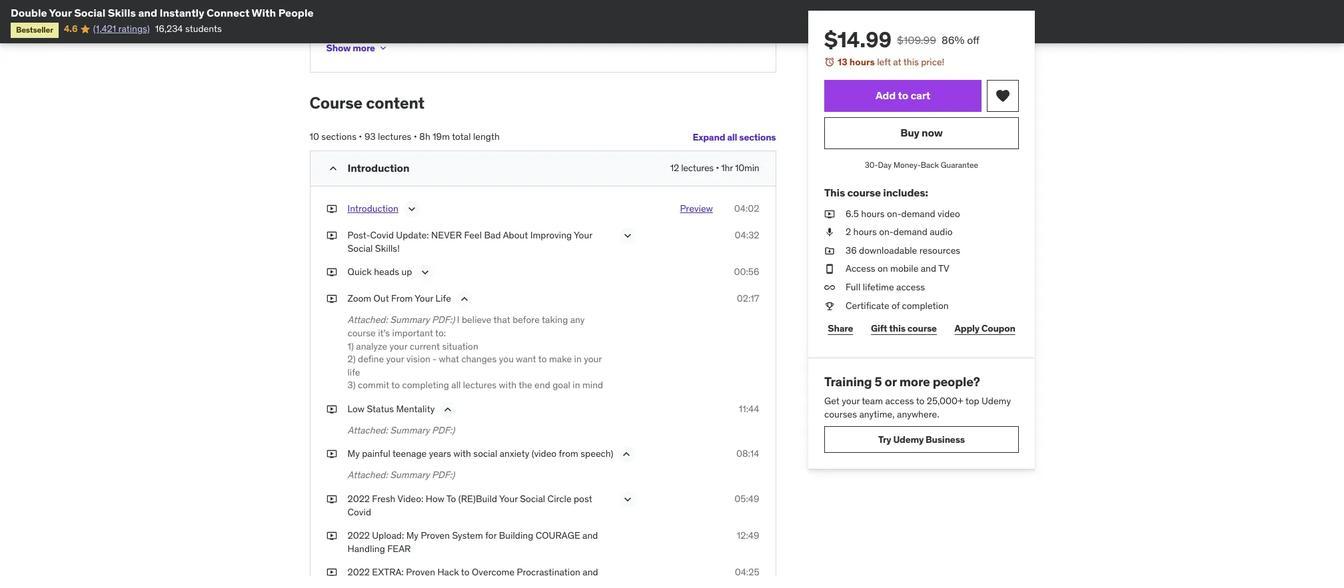 Task type: locate. For each thing, give the bounding box(es) containing it.
• left 8h 19m
[[414, 131, 417, 143]]

1 vertical spatial pdf:)
[[432, 425, 455, 436]]

0 vertical spatial 2022
[[348, 493, 370, 505]]

course up the "analyze"
[[348, 327, 376, 339]]

completion
[[902, 300, 949, 312]]

1 vertical spatial summary
[[390, 425, 430, 436]]

introduction down 93 on the left
[[348, 161, 410, 175]]

to right completion
[[524, 17, 532, 29]]

0 horizontal spatial lectures
[[378, 131, 412, 143]]

36 downloadable resources
[[846, 244, 960, 256]]

attached: summary pdf:) for mentality
[[348, 425, 455, 436]]

hide lecture description image right the mentality
[[441, 403, 455, 417]]

1 vertical spatial demand
[[893, 226, 927, 238]]

access down mobile
[[896, 281, 925, 293]]

xsmall image up share
[[824, 300, 835, 313]]

2 vertical spatial summary
[[390, 470, 430, 482]]

this right at
[[903, 56, 919, 68]]

1 horizontal spatial lectures
[[463, 379, 497, 391]]

with right years
[[454, 448, 471, 460]]

0 vertical spatial demand
[[901, 208, 935, 220]]

your inside training 5 or more people? get your team access to 25,000+ top udemy courses anytime, anywhere.
[[842, 395, 860, 407]]

16,234 students
[[155, 23, 222, 35]]

students
[[185, 23, 222, 35]]

your up 4.6
[[49, 6, 72, 19]]

attached: summary pdf:) down teenage
[[348, 470, 455, 482]]

taking
[[542, 314, 568, 326]]

0 horizontal spatial all
[[451, 379, 461, 391]]

to up 'anywhere.'
[[916, 395, 924, 407]]

mind
[[582, 379, 603, 391]]

attached: summary pdf:) up important
[[348, 314, 457, 326]]

your right improving
[[574, 229, 592, 241]]

1 vertical spatial my
[[406, 530, 419, 542]]

0 vertical spatial certificate
[[417, 17, 461, 29]]

1 horizontal spatial social
[[348, 242, 373, 254]]

social down post-
[[348, 242, 373, 254]]

demand for video
[[901, 208, 935, 220]]

0 vertical spatial my
[[348, 448, 360, 460]]

access inside training 5 or more people? get your team access to 25,000+ top udemy courses anytime, anywhere.
[[885, 395, 914, 407]]

1 horizontal spatial of
[[892, 300, 900, 312]]

add to cart
[[875, 89, 930, 102]]

to inside get your official certificate of completion to boost your resume
[[524, 17, 532, 29]]

your up courses
[[842, 395, 860, 407]]

xsmall image left post-
[[326, 229, 337, 242]]

my left painful
[[348, 448, 360, 460]]

2022 inside 2022 fresh video: how to (re)build your social circle post covid
[[348, 493, 370, 505]]

2 sections from the left
[[739, 131, 776, 143]]

more down boost
[[353, 42, 375, 54]]

0 vertical spatial hours
[[849, 56, 875, 68]]

zoom
[[348, 293, 371, 305]]

2 vertical spatial hours
[[853, 226, 877, 238]]

0 vertical spatial summary
[[390, 314, 430, 326]]

1 vertical spatial covid
[[348, 506, 371, 518]]

lectures inside i believe that before taking any course it's important to: 1) analyze your current situation 2) define your vision - what changes you want to make in your life 3) commit to completing all lectures with the end goal in mind
[[463, 379, 497, 391]]

summary
[[390, 314, 430, 326], [390, 425, 430, 436], [390, 470, 430, 482]]

udemy right try
[[893, 434, 924, 446]]

xsmall image left fresh in the left of the page
[[326, 493, 337, 506]]

2 vertical spatial and
[[583, 530, 598, 542]]

1 2022 from the top
[[348, 493, 370, 505]]

0 vertical spatial and
[[138, 6, 157, 19]]

1 horizontal spatial hide lecture description image
[[458, 293, 471, 306]]

04:32
[[735, 229, 760, 241]]

1 horizontal spatial more
[[899, 374, 930, 390]]

1 horizontal spatial udemy
[[981, 395, 1011, 407]]

2 horizontal spatial •
[[716, 162, 719, 174]]

of down full lifetime access
[[892, 300, 900, 312]]

3 pdf:) from the top
[[432, 470, 455, 482]]

1 horizontal spatial all
[[727, 131, 737, 143]]

2 vertical spatial attached: summary pdf:)
[[348, 470, 455, 482]]

3 attached: summary pdf:) from the top
[[348, 470, 455, 482]]

course up the 6.5
[[847, 186, 881, 200]]

vision
[[406, 353, 430, 365]]

all
[[727, 131, 737, 143], [451, 379, 461, 391]]

12:49
[[737, 530, 760, 542]]

and up ratings)
[[138, 6, 157, 19]]

your inside 2022 fresh video: how to (re)build your social circle post covid
[[499, 493, 518, 505]]

hours right 13
[[849, 56, 875, 68]]

xsmall image down small icon
[[326, 203, 337, 216]]

show more
[[326, 42, 375, 54]]

0 horizontal spatial and
[[138, 6, 157, 19]]

post
[[574, 493, 592, 505]]

access
[[896, 281, 925, 293], [885, 395, 914, 407]]

1 vertical spatial lectures
[[681, 162, 714, 174]]

0 horizontal spatial •
[[359, 131, 362, 143]]

at
[[893, 56, 901, 68]]

11:44
[[739, 403, 760, 415]]

more right or on the right bottom
[[899, 374, 930, 390]]

your
[[49, 6, 72, 19], [365, 17, 383, 29], [374, 30, 393, 42], [574, 229, 592, 241], [415, 293, 433, 305], [499, 493, 518, 505]]

2 vertical spatial attached:
[[348, 470, 388, 482]]

1 horizontal spatial and
[[583, 530, 598, 542]]

attached: down low
[[348, 425, 388, 436]]

hours for 2
[[853, 226, 877, 238]]

expand all sections button
[[693, 124, 776, 151]]

summary down the mentality
[[390, 425, 430, 436]]

0 vertical spatial attached:
[[348, 314, 388, 326]]

attached: down painful
[[348, 470, 388, 482]]

0 horizontal spatial course
[[348, 327, 376, 339]]

to right commit
[[391, 379, 400, 391]]

hide lecture description image
[[458, 293, 471, 306], [441, 403, 455, 417]]

certificate down lifetime
[[846, 300, 889, 312]]

covid inside post-covid update: never feel bad about improving your social skills!
[[370, 229, 394, 241]]

full lifetime access
[[846, 281, 925, 293]]

1 vertical spatial attached:
[[348, 425, 388, 436]]

of left completion
[[463, 17, 471, 29]]

summary for teenage
[[390, 470, 430, 482]]

0 horizontal spatial sections
[[321, 131, 357, 143]]

to:
[[435, 327, 446, 339]]

i believe that before taking any course it's important to: 1) analyze your current situation 2) define your vision - what changes you want to make in your life 3) commit to completing all lectures with the end goal in mind
[[348, 314, 603, 391]]

0 vertical spatial get
[[348, 17, 363, 29]]

and inside 2022 upload: my proven system for building courage and handling fear
[[583, 530, 598, 542]]

mobile
[[890, 263, 918, 275]]

attached: summary pdf:) down low status mentality
[[348, 425, 455, 436]]

share
[[828, 322, 853, 334]]

buy now button
[[824, 117, 1019, 149]]

0 horizontal spatial certificate
[[417, 17, 461, 29]]

0 horizontal spatial with
[[454, 448, 471, 460]]

xsmall image
[[378, 43, 389, 54], [824, 208, 835, 221], [824, 263, 835, 276], [326, 293, 337, 306], [326, 403, 337, 416], [326, 567, 337, 577]]

demand for audio
[[893, 226, 927, 238]]

all inside dropdown button
[[727, 131, 737, 143]]

covid inside 2022 fresh video: how to (re)build your social circle post covid
[[348, 506, 371, 518]]

xsmall image left 36
[[824, 244, 835, 258]]

try udemy business link
[[824, 427, 1019, 453]]

hide lecture description image right life
[[458, 293, 471, 306]]

1)
[[348, 340, 354, 352]]

on- up 2 hours on-demand audio
[[887, 208, 901, 220]]

0 vertical spatial lectures
[[378, 131, 412, 143]]

about
[[503, 229, 528, 241]]

xsmall image
[[326, 203, 337, 216], [824, 226, 835, 239], [326, 229, 337, 242], [824, 244, 835, 258], [326, 266, 337, 279], [824, 281, 835, 294], [824, 300, 835, 313], [326, 448, 337, 461], [326, 493, 337, 506], [326, 530, 337, 543]]

show lecture description image for update:
[[621, 229, 634, 243]]

1 vertical spatial introduction
[[348, 203, 398, 215]]

(1,421
[[93, 23, 116, 35]]

2
[[846, 226, 851, 238]]

course inside i believe that before taking any course it's important to: 1) analyze your current situation 2) define your vision - what changes you want to make in your life 3) commit to completing all lectures with the end goal in mind
[[348, 327, 376, 339]]

your down important
[[390, 340, 407, 352]]

0 vertical spatial hide lecture description image
[[458, 293, 471, 306]]

2 vertical spatial pdf:)
[[432, 470, 455, 482]]

lectures
[[378, 131, 412, 143], [681, 162, 714, 174], [463, 379, 497, 391]]

handling
[[348, 543, 385, 555]]

in right goal
[[573, 379, 580, 391]]

to left cart
[[898, 89, 908, 102]]

status
[[367, 403, 394, 415]]

changes
[[461, 353, 497, 365]]

1 horizontal spatial •
[[414, 131, 417, 143]]

and left tv
[[921, 263, 936, 275]]

my up fear
[[406, 530, 419, 542]]

0 horizontal spatial more
[[353, 42, 375, 54]]

sections
[[321, 131, 357, 143], [739, 131, 776, 143]]

course
[[310, 93, 363, 114]]

0 vertical spatial more
[[353, 42, 375, 54]]

your right (re)build
[[499, 493, 518, 505]]

lectures right "12"
[[681, 162, 714, 174]]

• left 93 on the left
[[359, 131, 362, 143]]

covid up skills!
[[370, 229, 394, 241]]

0 horizontal spatial get
[[348, 17, 363, 29]]

demand up 36 downloadable resources
[[893, 226, 927, 238]]

1 vertical spatial social
[[348, 242, 373, 254]]

sections right '10'
[[321, 131, 357, 143]]

sections inside dropdown button
[[739, 131, 776, 143]]

1 vertical spatial access
[[885, 395, 914, 407]]

0 vertical spatial all
[[727, 131, 737, 143]]

preview
[[680, 203, 713, 215]]

0 vertical spatial this
[[903, 56, 919, 68]]

to inside training 5 or more people? get your team access to 25,000+ top udemy courses anytime, anywhere.
[[916, 395, 924, 407]]

00:56
[[734, 266, 760, 278]]

with
[[499, 379, 517, 391], [454, 448, 471, 460]]

12 lectures • 1hr 10min
[[670, 162, 760, 174]]

on- for 6.5
[[887, 208, 901, 220]]

2022 inside 2022 upload: my proven system for building courage and handling fear
[[348, 530, 370, 542]]

your down official
[[374, 30, 393, 42]]

1 horizontal spatial my
[[406, 530, 419, 542]]

completion
[[473, 17, 521, 29]]

pdf:) up years
[[432, 425, 455, 436]]

upload:
[[372, 530, 404, 542]]

years
[[429, 448, 451, 460]]

circle
[[548, 493, 572, 505]]

bestseller
[[16, 25, 53, 35]]

5
[[875, 374, 882, 390]]

3 attached: from the top
[[348, 470, 388, 482]]

this right gift
[[889, 322, 905, 334]]

2 horizontal spatial and
[[921, 263, 936, 275]]

show more button
[[326, 35, 389, 62]]

demand down includes:
[[901, 208, 935, 220]]

2 vertical spatial lectures
[[463, 379, 497, 391]]

1 vertical spatial hide lecture description image
[[441, 403, 455, 417]]

0 vertical spatial pdf:)
[[432, 314, 455, 326]]

1 vertical spatial certificate
[[846, 300, 889, 312]]

2 2022 from the top
[[348, 530, 370, 542]]

introduction
[[348, 161, 410, 175], [348, 203, 398, 215]]

commit
[[358, 379, 389, 391]]

sections up the 10min
[[739, 131, 776, 143]]

completing
[[402, 379, 449, 391]]

summary down teenage
[[390, 470, 430, 482]]

and
[[138, 6, 157, 19], [921, 263, 936, 275], [583, 530, 598, 542]]

certificate inside get your official certificate of completion to boost your resume
[[417, 17, 461, 29]]

course down completion
[[907, 322, 937, 334]]

0 vertical spatial with
[[499, 379, 517, 391]]

attached:
[[348, 314, 388, 326], [348, 425, 388, 436], [348, 470, 388, 482]]

access down or on the right bottom
[[885, 395, 914, 407]]

all down what
[[451, 379, 461, 391]]

udemy right top
[[981, 395, 1011, 407]]

0 horizontal spatial social
[[74, 6, 105, 19]]

2)
[[348, 353, 356, 365]]

0 horizontal spatial of
[[463, 17, 471, 29]]

0 horizontal spatial hide lecture description image
[[441, 403, 455, 417]]

and right courage
[[583, 530, 598, 542]]

hours right the 6.5
[[861, 208, 885, 220]]

1 vertical spatial udemy
[[893, 434, 924, 446]]

1 attached: from the top
[[348, 314, 388, 326]]

hours right 2
[[853, 226, 877, 238]]

• for 12
[[716, 162, 719, 174]]

course
[[847, 186, 881, 200], [907, 322, 937, 334], [348, 327, 376, 339]]

introduction up post-
[[348, 203, 398, 215]]

i
[[457, 314, 460, 326]]

double your social skills and instantly connect with people
[[11, 6, 314, 19]]

1 vertical spatial on-
[[879, 226, 893, 238]]

1 vertical spatial more
[[899, 374, 930, 390]]

2 vertical spatial social
[[520, 493, 545, 505]]

1 vertical spatial all
[[451, 379, 461, 391]]

0 vertical spatial introduction
[[348, 161, 410, 175]]

xsmall image left painful
[[326, 448, 337, 461]]

3 summary from the top
[[390, 470, 430, 482]]

2 attached: summary pdf:) from the top
[[348, 425, 455, 436]]

attached: for status
[[348, 425, 388, 436]]

0 vertical spatial of
[[463, 17, 471, 29]]

1 vertical spatial 2022
[[348, 530, 370, 542]]

pdf:) for mentality
[[432, 425, 455, 436]]

2022 left fresh in the left of the page
[[348, 493, 370, 505]]

show lecture description image
[[405, 203, 418, 216], [621, 229, 634, 243], [419, 266, 432, 279], [621, 493, 634, 507]]

building
[[499, 530, 533, 542]]

1 horizontal spatial get
[[824, 395, 839, 407]]

resources
[[919, 244, 960, 256]]

fresh
[[372, 493, 396, 505]]

get up courses
[[824, 395, 839, 407]]

all right expand at the top right of page
[[727, 131, 737, 143]]

(video
[[532, 448, 557, 460]]

1 vertical spatial hours
[[861, 208, 885, 220]]

certificate up resume
[[417, 17, 461, 29]]

2 summary from the top
[[390, 425, 430, 436]]

anywhere.
[[897, 408, 939, 420]]

2022 up handling
[[348, 530, 370, 542]]

1 vertical spatial attached: summary pdf:)
[[348, 425, 455, 436]]

0 horizontal spatial my
[[348, 448, 360, 460]]

skills
[[108, 6, 136, 19]]

1 horizontal spatial with
[[499, 379, 517, 391]]

pdf:) up to:
[[432, 314, 455, 326]]

1 horizontal spatial certificate
[[846, 300, 889, 312]]

lectures right 93 on the left
[[378, 131, 412, 143]]

1 horizontal spatial sections
[[739, 131, 776, 143]]

never
[[431, 229, 462, 241]]

(re)build
[[458, 493, 497, 505]]

10min
[[735, 162, 760, 174]]

wishlist image
[[995, 88, 1011, 104]]

covid
[[370, 229, 394, 241], [348, 506, 371, 518]]

• left "1hr"
[[716, 162, 719, 174]]

summary up important
[[390, 314, 430, 326]]

attached: up it's
[[348, 314, 388, 326]]

more inside button
[[353, 42, 375, 54]]

of inside get your official certificate of completion to boost your resume
[[463, 17, 471, 29]]

0 vertical spatial udemy
[[981, 395, 1011, 407]]

social left the circle
[[520, 493, 545, 505]]

2 horizontal spatial course
[[907, 322, 937, 334]]

summary for mentality
[[390, 425, 430, 436]]

with left the
[[499, 379, 517, 391]]

05:49
[[735, 493, 760, 505]]

1 attached: summary pdf:) from the top
[[348, 314, 457, 326]]

1 vertical spatial get
[[824, 395, 839, 407]]

0 vertical spatial in
[[574, 353, 582, 365]]

0 vertical spatial covid
[[370, 229, 394, 241]]

2 attached: from the top
[[348, 425, 388, 436]]

this
[[903, 56, 919, 68], [889, 322, 905, 334]]

get up boost
[[348, 17, 363, 29]]

2 horizontal spatial social
[[520, 493, 545, 505]]

2 pdf:) from the top
[[432, 425, 455, 436]]

social up (1,421
[[74, 6, 105, 19]]

small image
[[326, 162, 340, 175]]

add
[[875, 89, 896, 102]]

heads
[[374, 266, 399, 278]]

on- up downloadable
[[879, 226, 893, 238]]

left
[[877, 56, 891, 68]]

covid up handling
[[348, 506, 371, 518]]

0 vertical spatial on-
[[887, 208, 901, 220]]

lectures down changes
[[463, 379, 497, 391]]

pdf:) down years
[[432, 470, 455, 482]]

6.5
[[846, 208, 859, 220]]

-
[[433, 353, 437, 365]]

0 vertical spatial attached: summary pdf:)
[[348, 314, 457, 326]]

in right make on the left bottom of the page
[[574, 353, 582, 365]]



Task type: describe. For each thing, give the bounding box(es) containing it.
day
[[878, 160, 892, 170]]

social
[[473, 448, 497, 460]]

2022 for 2022 fresh video: how to (re)build your social circle post covid
[[348, 493, 370, 505]]

expand
[[693, 131, 725, 143]]

anxiety
[[500, 448, 529, 460]]

xsmall image left quick at the top left
[[326, 266, 337, 279]]

2022 fresh video: how to (re)build your social circle post covid
[[348, 493, 592, 518]]

up
[[402, 266, 412, 278]]

resume
[[395, 30, 429, 42]]

(1,421 ratings)
[[93, 23, 150, 35]]

show lecture description image for up
[[419, 266, 432, 279]]

2022 for 2022 upload: my proven system for building courage and handling fear
[[348, 530, 370, 542]]

xsmall image left handling
[[326, 530, 337, 543]]

all inside i believe that before taking any course it's important to: 1) analyze your current situation 2) define your vision - what changes you want to make in your life 3) commit to completing all lectures with the end goal in mind
[[451, 379, 461, 391]]

cart
[[910, 89, 930, 102]]

introduction button
[[348, 203, 398, 219]]

alarm image
[[824, 57, 835, 67]]

13
[[838, 56, 847, 68]]

attached: summary pdf:) for teenage
[[348, 470, 455, 482]]

0 horizontal spatial udemy
[[893, 434, 924, 446]]

downloadable
[[859, 244, 917, 256]]

buy now
[[900, 126, 943, 139]]

more inside training 5 or more people? get your team access to 25,000+ top udemy courses anytime, anywhere.
[[899, 374, 930, 390]]

2 introduction from the top
[[348, 203, 398, 215]]

hide lecture description image for low status mentality
[[441, 403, 455, 417]]

your left life
[[415, 293, 433, 305]]

apply coupon button
[[951, 315, 1019, 342]]

• for 10
[[359, 131, 362, 143]]

1 sections from the left
[[321, 131, 357, 143]]

proven
[[421, 530, 450, 542]]

10 sections • 93 lectures • 8h 19m total length
[[310, 131, 500, 143]]

1 vertical spatial of
[[892, 300, 900, 312]]

xsmall image inside show more button
[[378, 43, 389, 54]]

show
[[326, 42, 351, 54]]

or
[[885, 374, 897, 390]]

0 vertical spatial access
[[896, 281, 925, 293]]

define
[[358, 353, 384, 365]]

money-
[[893, 160, 921, 170]]

04:02
[[734, 203, 760, 215]]

xsmall image left 2
[[824, 226, 835, 239]]

boost
[[348, 30, 372, 42]]

how
[[426, 493, 445, 505]]

access on mobile and tv
[[846, 263, 949, 275]]

system
[[452, 530, 483, 542]]

2022 upload: my proven system for building courage and handling fear
[[348, 530, 598, 555]]

$14.99 $109.99 86% off
[[824, 26, 979, 53]]

attached: for painful
[[348, 470, 388, 482]]

my inside 2022 upload: my proven system for building courage and handling fear
[[406, 530, 419, 542]]

xsmall image left full
[[824, 281, 835, 294]]

30-day money-back guarantee
[[865, 160, 978, 170]]

content
[[366, 93, 425, 114]]

teenage
[[393, 448, 427, 460]]

add to cart button
[[824, 80, 981, 112]]

analyze
[[356, 340, 387, 352]]

that
[[494, 314, 510, 326]]

hours for 13
[[849, 56, 875, 68]]

gift this course
[[871, 322, 937, 334]]

training 5 or more people? get your team access to 25,000+ top udemy courses anytime, anywhere.
[[824, 374, 1011, 420]]

1 pdf:) from the top
[[432, 314, 455, 326]]

important
[[392, 327, 433, 339]]

goal
[[553, 379, 570, 391]]

10
[[310, 131, 319, 143]]

anytime,
[[859, 408, 895, 420]]

1 vertical spatial in
[[573, 379, 580, 391]]

your up boost
[[365, 17, 383, 29]]

get inside training 5 or more people? get your team access to 25,000+ top udemy courses anytime, anywhere.
[[824, 395, 839, 407]]

13 hours left at this price!
[[838, 56, 944, 68]]

apply coupon
[[955, 322, 1015, 334]]

social inside post-covid update: never feel bad about improving your social skills!
[[348, 242, 373, 254]]

2 horizontal spatial lectures
[[681, 162, 714, 174]]

courses
[[824, 408, 857, 420]]

share button
[[824, 315, 857, 342]]

quick
[[348, 266, 372, 278]]

video
[[937, 208, 960, 220]]

people
[[278, 6, 314, 19]]

3)
[[348, 379, 356, 391]]

current
[[410, 340, 440, 352]]

business
[[925, 434, 965, 446]]

8h 19m
[[419, 131, 450, 143]]

1 vertical spatial and
[[921, 263, 936, 275]]

6.5 hours on-demand video
[[846, 208, 960, 220]]

1 introduction from the top
[[348, 161, 410, 175]]

instantly
[[160, 6, 204, 19]]

situation
[[442, 340, 478, 352]]

for
[[485, 530, 497, 542]]

life
[[436, 293, 451, 305]]

show lecture description image for video:
[[621, 493, 634, 507]]

udemy inside training 5 or more people? get your team access to 25,000+ top udemy courses anytime, anywhere.
[[981, 395, 1011, 407]]

from
[[559, 448, 579, 460]]

off
[[967, 33, 979, 47]]

low status mentality
[[348, 403, 435, 415]]

want
[[516, 353, 536, 365]]

your left vision
[[386, 353, 404, 365]]

guarantee
[[941, 160, 978, 170]]

hours for 6.5
[[861, 208, 885, 220]]

double
[[11, 6, 47, 19]]

to right "want"
[[538, 353, 547, 365]]

feel
[[464, 229, 482, 241]]

to inside button
[[898, 89, 908, 102]]

mentality
[[396, 403, 435, 415]]

course content
[[310, 93, 425, 114]]

on- for 2
[[879, 226, 893, 238]]

pdf:) for teenage
[[432, 470, 455, 482]]

price!
[[921, 56, 944, 68]]

social inside 2022 fresh video: how to (re)build your social circle post covid
[[520, 493, 545, 505]]

1 vertical spatial with
[[454, 448, 471, 460]]

post-
[[348, 229, 370, 241]]

video:
[[398, 493, 424, 505]]

your inside post-covid update: never feel bad about improving your social skills!
[[574, 229, 592, 241]]

hide lecture description image for zoom out from your life
[[458, 293, 471, 306]]

length
[[473, 131, 500, 143]]

to
[[447, 493, 456, 505]]

with
[[252, 6, 276, 19]]

top
[[965, 395, 979, 407]]

your up mind
[[584, 353, 602, 365]]

gift this course link
[[867, 315, 940, 342]]

1 vertical spatial this
[[889, 322, 905, 334]]

hide lecture description image
[[620, 448, 633, 462]]

1 summary from the top
[[390, 314, 430, 326]]

try udemy business
[[878, 434, 965, 446]]

end
[[535, 379, 550, 391]]

fear
[[387, 543, 411, 555]]

quick heads up
[[348, 266, 412, 278]]

1 horizontal spatial course
[[847, 186, 881, 200]]

gift
[[871, 322, 887, 334]]

12
[[670, 162, 679, 174]]

with inside i believe that before taking any course it's important to: 1) analyze your current situation 2) define your vision - what changes you want to make in your life 3) commit to completing all lectures with the end goal in mind
[[499, 379, 517, 391]]

0 vertical spatial social
[[74, 6, 105, 19]]

try
[[878, 434, 891, 446]]

get inside get your official certificate of completion to boost your resume
[[348, 17, 363, 29]]



Task type: vqa. For each thing, say whether or not it's contained in the screenshot.
i've waited till now to rate' this course (nearly 50% fone).
no



